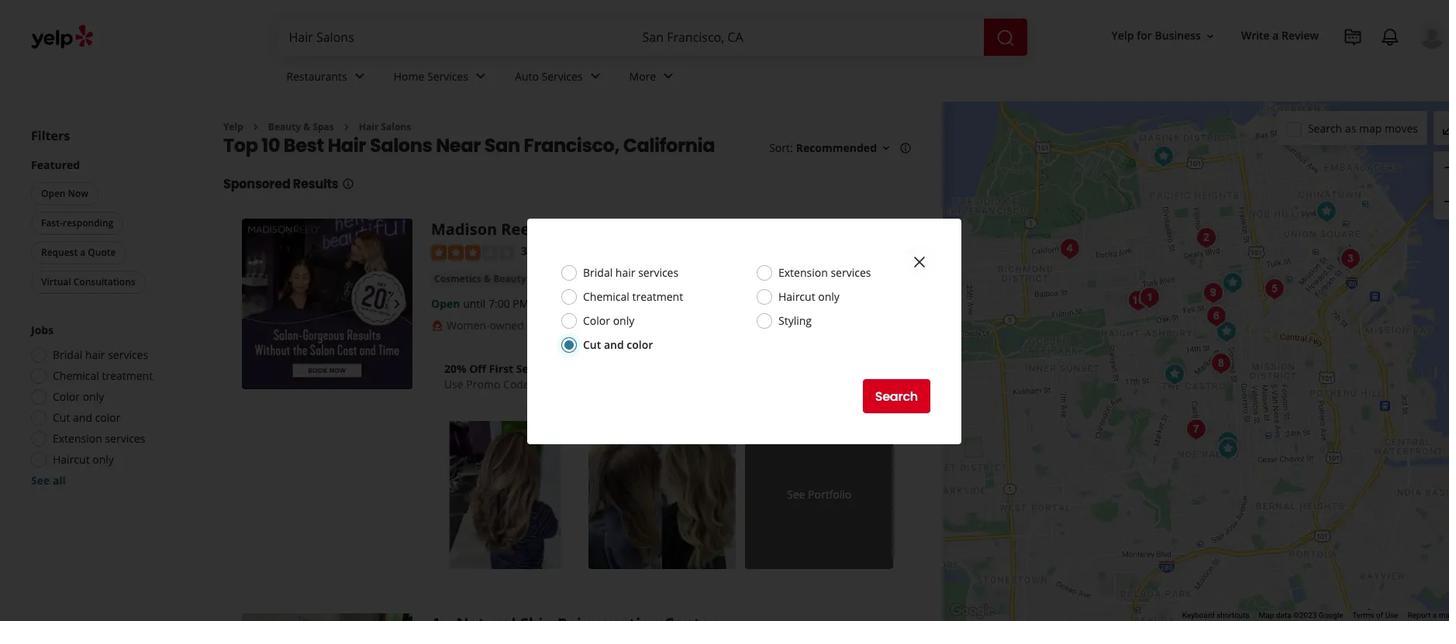 Task type: vqa. For each thing, say whether or not it's contained in the screenshot.
Tiki Bars
no



Task type: locate. For each thing, give the bounding box(es) containing it.
0 horizontal spatial chemical
[[53, 368, 99, 383]]

haircut
[[779, 289, 816, 304], [53, 452, 90, 467]]

salt salon image
[[1123, 285, 1154, 316]]

0 vertical spatial color
[[627, 337, 653, 352]]

cut down operated
[[583, 337, 601, 352]]

0 horizontal spatial use
[[444, 377, 464, 392]]

1 24 chevron down v2 image from the left
[[350, 67, 369, 86]]

0 vertical spatial haircut
[[779, 289, 816, 304]]

0 horizontal spatial treatment
[[102, 368, 153, 383]]

see all button
[[31, 473, 66, 488]]

top
[[223, 133, 258, 159]]

extension services up styling
[[779, 265, 871, 280]]

and inside search dialog
[[604, 337, 624, 352]]

bridal hair services down jobs
[[53, 348, 148, 362]]

1 vertical spatial treatment
[[102, 368, 153, 383]]

1 vertical spatial color
[[583, 313, 610, 328]]

1 vertical spatial bridal hair services
[[53, 348, 148, 362]]

extension up all
[[53, 431, 102, 446]]

valley up 'license'
[[717, 219, 764, 240]]

use
[[444, 377, 464, 392], [1386, 611, 1399, 620]]

open left now
[[41, 187, 66, 200]]

color only down jobs
[[53, 389, 104, 404]]

sponsored
[[223, 176, 291, 193]]

beauty right 16 chevron right v2 icon
[[268, 120, 301, 133]]

2 horizontal spatial a
[[1433, 611, 1437, 620]]

see left 'portfolio'
[[787, 487, 805, 502]]

1 horizontal spatial valley
[[791, 272, 820, 287]]

see portfolio link
[[746, 421, 894, 569]]

yelp inside button
[[1112, 28, 1134, 43]]

hair right supply
[[572, 272, 592, 285]]

0 horizontal spatial hair salons
[[359, 120, 411, 133]]

a left the quote
[[80, 246, 86, 259]]

24 chevron down v2 image right the restaurants
[[350, 67, 369, 86]]

restaurants
[[287, 69, 347, 83]]

salons inside the hair salons button
[[594, 272, 625, 285]]

now
[[68, 187, 89, 200]]

search for search
[[875, 387, 918, 405]]

use left promo
[[444, 377, 464, 392]]

services
[[638, 265, 679, 280], [831, 265, 871, 280], [108, 348, 148, 362], [105, 431, 145, 446]]

24 chevron down v2 image right the more
[[659, 67, 678, 86]]

auto services link
[[503, 56, 617, 101]]

services right home
[[427, 69, 469, 83]]

0 horizontal spatial 24 chevron down v2 image
[[350, 67, 369, 86]]

0 vertical spatial search
[[1308, 121, 1343, 135]]

0 horizontal spatial open
[[41, 187, 66, 200]]

1 horizontal spatial color only
[[583, 313, 635, 328]]

16 chevron down v2 image
[[1205, 30, 1217, 42]]

1 horizontal spatial hair
[[616, 265, 636, 280]]

all
[[53, 473, 66, 488]]

0 horizontal spatial services
[[427, 69, 469, 83]]

0 horizontal spatial 24 chevron down v2 image
[[586, 67, 605, 86]]

filters
[[31, 127, 70, 144]]

operated
[[538, 318, 584, 333]]

1 vertical spatial yelp
[[223, 120, 243, 133]]

yelp for business
[[1112, 28, 1201, 43]]

& inside button
[[484, 272, 491, 285]]

1 horizontal spatial extension
[[779, 265, 828, 280]]

color only inside search dialog
[[583, 313, 635, 328]]

0 horizontal spatial a
[[80, 246, 86, 259]]

portfolio
[[808, 487, 852, 502]]

0 vertical spatial bridal hair services
[[583, 265, 679, 280]]

hair
[[359, 120, 379, 133], [328, 133, 366, 159], [544, 219, 577, 240], [572, 272, 592, 285]]

search dialog
[[0, 0, 1450, 621]]

spas
[[313, 120, 334, 133]]

cut and color up all
[[53, 410, 121, 425]]

b parlor image
[[1206, 348, 1237, 379]]

keyboard shortcuts
[[1183, 611, 1250, 620]]

a inside write a review link
[[1273, 28, 1279, 43]]

1 vertical spatial hair
[[85, 348, 105, 362]]

2 24 chevron down v2 image from the left
[[659, 67, 678, 86]]

0 horizontal spatial chemical treatment
[[53, 368, 153, 383]]

1 vertical spatial a
[[80, 246, 86, 259]]

16 women owned v2 image
[[431, 319, 444, 332]]

0 vertical spatial cut
[[583, 337, 601, 352]]

hair salons link right 16 chevron right v2 image
[[359, 120, 411, 133]]

hayes
[[666, 219, 713, 240], [757, 272, 788, 287]]

1 horizontal spatial see
[[787, 487, 805, 502]]

chemical treatment
[[583, 289, 683, 304], [53, 368, 153, 383]]

see
[[31, 473, 50, 488], [787, 487, 805, 502]]

24 chevron down v2 image inside "restaurants" link
[[350, 67, 369, 86]]

1 horizontal spatial bridal hair services
[[583, 265, 679, 280]]

0 vertical spatial hair salons link
[[359, 120, 411, 133]]

episode salon & spa image
[[1213, 427, 1244, 458]]

chemical treatment inside search dialog
[[583, 289, 683, 304]]

1 horizontal spatial use
[[1386, 611, 1399, 620]]

hair salons left 24 verified filled v2 'image'
[[572, 272, 625, 285]]

hair salons inside button
[[572, 272, 625, 285]]

16 info v2 image
[[900, 142, 912, 155], [342, 178, 354, 190]]

0 vertical spatial hair salons
[[359, 120, 411, 133]]

cosmetics & beauty supply link
[[431, 271, 563, 287]]

extension up styling
[[779, 265, 828, 280]]

first
[[489, 362, 514, 376]]

0 horizontal spatial cut and color
[[53, 410, 121, 425]]

1 vertical spatial bridal
[[53, 348, 82, 362]]

terms
[[1353, 611, 1375, 620]]

hair
[[616, 265, 636, 280], [85, 348, 105, 362]]

0 vertical spatial extension services
[[779, 265, 871, 280]]

24 chevron down v2 image
[[350, 67, 369, 86], [472, 67, 490, 86]]

a for request
[[80, 246, 86, 259]]

1 horizontal spatial hair salons
[[572, 272, 625, 285]]

1 services from the left
[[427, 69, 469, 83]]

map
[[1259, 611, 1275, 620]]

0 vertical spatial chemical treatment
[[583, 289, 683, 304]]

code
[[503, 377, 530, 392]]

women-owned & operated
[[447, 318, 584, 333]]

until
[[463, 296, 486, 311]]

haircut down hayes valley
[[779, 289, 816, 304]]

extension inside search dialog
[[779, 265, 828, 280]]

hair salons link left 24 verified filled v2 'image'
[[569, 271, 628, 287]]

zoom in image
[[1442, 158, 1450, 177]]

1 horizontal spatial cut
[[583, 337, 601, 352]]

use inside 20% off first service use promo code 'newclient20' & save 20%
[[444, 377, 464, 392]]

1 vertical spatial color
[[95, 410, 121, 425]]

open
[[41, 187, 66, 200], [431, 296, 460, 311]]

professionals
[[665, 318, 732, 333]]

1 horizontal spatial search
[[1308, 121, 1343, 135]]

slideshow element
[[242, 219, 413, 390]]

0 horizontal spatial 16 info v2 image
[[342, 178, 354, 190]]

color only
[[583, 313, 635, 328], [53, 389, 104, 404]]

haircut up all
[[53, 452, 90, 467]]

more
[[629, 69, 656, 83]]

20% off first service use promo code 'newclient20' & save 20%
[[444, 362, 671, 392]]

a right the write
[[1273, 28, 1279, 43]]

yelp
[[1112, 28, 1134, 43], [223, 120, 243, 133]]

0 vertical spatial yelp
[[1112, 28, 1134, 43]]

chemical treatment down jobs
[[53, 368, 153, 383]]

haircut only inside search dialog
[[779, 289, 840, 304]]

1 horizontal spatial cut and color
[[583, 337, 653, 352]]

0 vertical spatial hayes
[[666, 219, 713, 240]]

reed
[[501, 219, 540, 240]]

open until 7:00 pm
[[431, 296, 529, 311]]

chemical down jobs
[[53, 368, 99, 383]]

1 horizontal spatial extension services
[[779, 265, 871, 280]]

0 horizontal spatial color
[[95, 410, 121, 425]]

keyboard shortcuts button
[[1183, 611, 1250, 621]]

zoom out image
[[1442, 193, 1450, 211]]

group
[[1434, 151, 1450, 220]]

1 vertical spatial cut and color
[[53, 410, 121, 425]]

hayes right -
[[666, 219, 713, 240]]

color left bar
[[581, 219, 622, 240]]

and inside option group
[[73, 410, 92, 425]]

license
[[704, 272, 744, 287]]

and
[[604, 337, 624, 352], [73, 410, 92, 425]]

valley
[[717, 219, 764, 240], [791, 272, 820, 287]]

chemical treatment down 24 verified filled v2 'image'
[[583, 289, 683, 304]]

0 vertical spatial a
[[1273, 28, 1279, 43]]

open now button
[[31, 182, 99, 206]]

cosmetics
[[434, 272, 482, 285]]

3.2 star rating image
[[431, 245, 515, 260]]

madison reed hair color bar - hayes valley image
[[242, 219, 413, 390], [1217, 268, 1248, 299]]

color inside search dialog
[[583, 313, 610, 328]]

1 horizontal spatial bridal
[[583, 265, 613, 280]]

1 horizontal spatial a
[[1273, 28, 1279, 43]]

&
[[304, 120, 310, 133], [484, 272, 491, 285], [527, 318, 535, 333], [613, 377, 620, 392]]

open for open now
[[41, 187, 66, 200]]

None search field
[[277, 19, 1030, 56]]

0 horizontal spatial beauty
[[268, 120, 301, 133]]

24 chevron down v2 image for restaurants
[[350, 67, 369, 86]]

salons left the near
[[370, 133, 432, 159]]

color
[[581, 219, 622, 240], [583, 313, 610, 328], [53, 389, 80, 404]]

lisa's lash image
[[1213, 434, 1244, 465]]

yelp left for
[[1112, 28, 1134, 43]]

bridal down jobs
[[53, 348, 82, 362]]

extension services inside search dialog
[[779, 265, 871, 280]]

beauty
[[268, 120, 301, 133], [493, 272, 526, 285]]

cut
[[583, 337, 601, 352], [53, 410, 70, 425]]

24 chevron down v2 image left auto
[[472, 67, 490, 86]]

0 horizontal spatial valley
[[717, 219, 764, 240]]

1 horizontal spatial treatment
[[633, 289, 683, 304]]

use right of
[[1386, 611, 1399, 620]]

1 horizontal spatial open
[[431, 296, 460, 311]]

1 horizontal spatial chemical
[[583, 289, 630, 304]]

user actions element
[[1100, 19, 1450, 115]]

see for see all
[[31, 473, 50, 488]]

0 horizontal spatial madison reed hair color bar - hayes valley image
[[242, 219, 413, 390]]

beauty up 7:00
[[493, 272, 526, 285]]

0 vertical spatial bridal
[[583, 265, 613, 280]]

treatment
[[633, 289, 683, 304], [102, 368, 153, 383]]

0 vertical spatial 20%
[[444, 362, 467, 376]]

20%
[[444, 362, 467, 376], [650, 377, 671, 392]]

option group
[[26, 323, 192, 489]]

color only down the hair salons button
[[583, 313, 635, 328]]

search image
[[996, 28, 1015, 47]]

24 chevron down v2 image inside more link
[[659, 67, 678, 86]]

map data ©2023 google
[[1259, 611, 1344, 620]]

see inside see portfolio 'link'
[[787, 487, 805, 502]]

haircut only down hayes valley
[[779, 289, 840, 304]]

bridal hair services inside option group
[[53, 348, 148, 362]]

2 vertical spatial a
[[1433, 611, 1437, 620]]

yelp left 16 chevron right v2 icon
[[223, 120, 243, 133]]

hair down bar
[[616, 265, 636, 280]]

0 vertical spatial haircut only
[[779, 289, 840, 304]]

extension inside option group
[[53, 431, 102, 446]]

open inside button
[[41, 187, 66, 200]]

1 24 chevron down v2 image from the left
[[586, 67, 605, 86]]

haircut only
[[779, 289, 840, 304], [53, 452, 114, 467]]

open up the 16 women owned v2 icon
[[431, 296, 460, 311]]

1 horizontal spatial yelp
[[1112, 28, 1134, 43]]

bridal inside search dialog
[[583, 265, 613, 280]]

styling
[[779, 313, 812, 328]]

0 vertical spatial hair
[[616, 265, 636, 280]]

0 horizontal spatial see
[[31, 473, 50, 488]]

color down jobs
[[53, 389, 80, 404]]

services right auto
[[542, 69, 583, 83]]

24 chevron down v2 image inside the home services link
[[472, 67, 490, 86]]

valley up styling
[[791, 272, 820, 287]]

report a ma link
[[1408, 611, 1450, 620]]

1 horizontal spatial beauty
[[493, 272, 526, 285]]

1 horizontal spatial color
[[627, 337, 653, 352]]

3.2
[[521, 244, 539, 259]]

1 vertical spatial chemical treatment
[[53, 368, 153, 383]]

1 horizontal spatial hayes
[[757, 272, 788, 287]]

0 horizontal spatial search
[[875, 387, 918, 405]]

color inside option group
[[95, 410, 121, 425]]

color down the hair salons button
[[583, 313, 610, 328]]

20% left off
[[444, 362, 467, 376]]

1 vertical spatial hair salons link
[[569, 271, 628, 287]]

bridal hair services
[[583, 265, 679, 280], [53, 348, 148, 362]]

1 vertical spatial 20%
[[650, 377, 671, 392]]

request a quote button
[[31, 241, 126, 265]]

hong kong mona hair studio image
[[1055, 233, 1086, 265]]

extension services up all
[[53, 431, 145, 446]]

0 horizontal spatial haircut
[[53, 452, 90, 467]]

20% right save
[[650, 377, 671, 392]]

24 chevron down v2 image right auto services
[[586, 67, 605, 86]]

see all
[[31, 473, 66, 488]]

code salon image
[[1335, 244, 1366, 275]]

1 vertical spatial extension
[[53, 431, 102, 446]]

& up open until 7:00 pm
[[484, 272, 491, 285]]

24 chevron down v2 image inside auto services link
[[586, 67, 605, 86]]

hair down virtual consultations button
[[85, 348, 105, 362]]

0 horizontal spatial extension services
[[53, 431, 145, 446]]

madison reed hair color bar - hayes valley
[[431, 219, 764, 240]]

0 horizontal spatial extension
[[53, 431, 102, 446]]

0 vertical spatial chemical
[[583, 289, 630, 304]]

0 horizontal spatial haircut only
[[53, 452, 114, 467]]

& left save
[[613, 377, 620, 392]]

1 vertical spatial extension services
[[53, 431, 145, 446]]

1 vertical spatial and
[[73, 410, 92, 425]]

bridal hair services inside search dialog
[[583, 265, 679, 280]]

0 vertical spatial treatment
[[633, 289, 683, 304]]

haircut only up all
[[53, 452, 114, 467]]

salons left 24 verified filled v2 'image'
[[594, 272, 625, 285]]

business categories element
[[274, 56, 1447, 101]]

business
[[1155, 28, 1201, 43]]

enzi hair image
[[1159, 359, 1190, 390]]

terms of use link
[[1353, 611, 1399, 620]]

search as map moves
[[1308, 121, 1419, 135]]

hayes up styling
[[757, 272, 788, 287]]

bar
[[626, 219, 653, 240]]

nepenji japan center beauty clinic image
[[1191, 223, 1222, 254]]

1 vertical spatial 16 info v2 image
[[342, 178, 354, 190]]

1 horizontal spatial 20%
[[650, 377, 671, 392]]

0 horizontal spatial bridal
[[53, 348, 82, 362]]

cut up all
[[53, 410, 70, 425]]

services for home services
[[427, 69, 469, 83]]

virtual
[[41, 275, 71, 289]]

2 services from the left
[[542, 69, 583, 83]]

chemical down the hair salons button
[[583, 289, 630, 304]]

little sparrow salon & barber image
[[1134, 282, 1165, 313]]

& down pm
[[527, 318, 535, 333]]

a for write
[[1273, 28, 1279, 43]]

bridal hair services down bar
[[583, 265, 679, 280]]

salons
[[381, 120, 411, 133], [370, 133, 432, 159], [594, 272, 625, 285]]

steel + lacquer image
[[1259, 274, 1290, 305]]

bridal down madison reed hair color bar - hayes valley link
[[583, 265, 613, 280]]

services
[[427, 69, 469, 83], [542, 69, 583, 83]]

option group containing jobs
[[26, 323, 192, 489]]

bridal inside option group
[[53, 348, 82, 362]]

24 chevron down v2 image
[[586, 67, 605, 86], [659, 67, 678, 86]]

0 vertical spatial cut and color
[[583, 337, 653, 352]]

studio estrada image
[[1201, 301, 1232, 332]]

of
[[1377, 611, 1384, 620]]

10
[[262, 133, 280, 159]]

cut and color down 16 certified professionals v2 icon
[[583, 337, 653, 352]]

1 horizontal spatial chemical treatment
[[583, 289, 683, 304]]

search inside button
[[875, 387, 918, 405]]

1 vertical spatial haircut
[[53, 452, 90, 467]]

color only inside option group
[[53, 389, 104, 404]]

0 horizontal spatial 20%
[[444, 362, 467, 376]]

0 horizontal spatial hayes
[[666, 219, 713, 240]]

close image
[[911, 253, 929, 271]]

cosmetics & beauty supply button
[[431, 271, 563, 287]]

1 horizontal spatial and
[[604, 337, 624, 352]]

hair inside search dialog
[[616, 265, 636, 280]]

quote
[[88, 246, 116, 259]]

2 24 chevron down v2 image from the left
[[472, 67, 490, 86]]

sponsored results
[[223, 176, 339, 193]]

beauty & spas link
[[268, 120, 334, 133]]

a inside request a quote button
[[80, 246, 86, 259]]

hair salons right 16 chevron right v2 image
[[359, 120, 411, 133]]

save
[[623, 377, 647, 392]]

see left all
[[31, 473, 50, 488]]

1 vertical spatial beauty
[[493, 272, 526, 285]]

0 horizontal spatial bridal hair services
[[53, 348, 148, 362]]

1 vertical spatial hair salons
[[572, 272, 625, 285]]

madison
[[431, 219, 497, 240]]

0 horizontal spatial and
[[73, 410, 92, 425]]

pm
[[513, 296, 529, 311]]

0 vertical spatial beauty
[[268, 120, 301, 133]]

hair right 'reed'
[[544, 219, 577, 240]]

sort:
[[770, 141, 793, 155]]

map region
[[812, 33, 1450, 621]]

see inside option group
[[31, 473, 50, 488]]

1 vertical spatial open
[[431, 296, 460, 311]]

1 vertical spatial search
[[875, 387, 918, 405]]

hair right best
[[328, 133, 366, 159]]

see portfolio
[[787, 487, 852, 502]]

a left ma
[[1433, 611, 1437, 620]]

1 vertical spatial haircut only
[[53, 452, 114, 467]]



Task type: describe. For each thing, give the bounding box(es) containing it.
results
[[293, 176, 339, 193]]

16 chevron right v2 image
[[340, 121, 353, 133]]

0 vertical spatial valley
[[717, 219, 764, 240]]

hair salons button
[[569, 271, 628, 287]]

cut and color inside search dialog
[[583, 337, 653, 352]]

certified professionals
[[619, 318, 732, 333]]

16 chevron right v2 image
[[250, 121, 262, 133]]

fast-responding button
[[31, 212, 124, 235]]

1 horizontal spatial madison reed hair color bar - hayes valley image
[[1217, 268, 1248, 299]]

report
[[1408, 611, 1431, 620]]

1 horizontal spatial hair salons link
[[569, 271, 628, 287]]

hair right 16 chevron right v2 image
[[359, 120, 379, 133]]

yelp link
[[223, 120, 243, 133]]

0 horizontal spatial hair salons link
[[359, 120, 411, 133]]

hair inside button
[[572, 272, 592, 285]]

cut and color inside option group
[[53, 410, 121, 425]]

featured
[[31, 157, 80, 172]]

notifications image
[[1381, 28, 1400, 47]]

beauty inside button
[[493, 272, 526, 285]]

request
[[41, 246, 78, 259]]

off
[[469, 362, 487, 376]]

david james image
[[1198, 278, 1229, 309]]

cosmetics & beauty supply
[[434, 272, 560, 285]]

home
[[394, 69, 425, 83]]

responding
[[63, 216, 113, 230]]

moves
[[1385, 121, 1419, 135]]

1 vertical spatial valley
[[791, 272, 820, 287]]

verified
[[659, 272, 701, 287]]

women-
[[447, 318, 490, 333]]

verified license
[[659, 272, 744, 287]]

report a ma
[[1408, 611, 1450, 620]]

restaurants link
[[274, 56, 381, 101]]

hayes valley
[[757, 272, 820, 287]]

madison reed hair color bar - hayes valley link
[[431, 219, 764, 240]]

-
[[657, 219, 662, 240]]

1 vertical spatial use
[[1386, 611, 1399, 620]]

promo
[[466, 377, 501, 392]]

salon mio mio image
[[1181, 414, 1212, 445]]

0 vertical spatial color
[[581, 219, 622, 240]]

featured group
[[28, 157, 192, 297]]

haircut inside search dialog
[[779, 289, 816, 304]]

data
[[1277, 611, 1292, 620]]

write a review link
[[1236, 22, 1326, 50]]

ma
[[1439, 611, 1450, 620]]

shortcuts
[[1217, 611, 1250, 620]]

google
[[1319, 611, 1344, 620]]

home services link
[[381, 56, 503, 101]]

as
[[1346, 121, 1357, 135]]

chemical treatment inside option group
[[53, 368, 153, 383]]

salons right 16 chevron right v2 image
[[381, 120, 411, 133]]

a for report
[[1433, 611, 1437, 620]]

1 vertical spatial chemical
[[53, 368, 99, 383]]

cut inside search dialog
[[583, 337, 601, 352]]

virtual consultations button
[[31, 271, 146, 294]]

fast-responding
[[41, 216, 113, 230]]

for
[[1137, 28, 1153, 43]]

review
[[1282, 28, 1319, 43]]

google image
[[947, 601, 998, 621]]

1 vertical spatial hayes
[[757, 272, 788, 287]]

map
[[1360, 121, 1383, 135]]

francisco,
[[524, 133, 620, 159]]

services for auto services
[[542, 69, 583, 83]]

projects image
[[1344, 28, 1363, 47]]

24 chevron down v2 image for more
[[659, 67, 678, 86]]

near
[[436, 133, 481, 159]]

terms of use
[[1353, 611, 1399, 620]]

auto
[[515, 69, 539, 83]]

open for open until 7:00 pm
[[431, 296, 460, 311]]

next image
[[388, 295, 406, 314]]

& inside 20% off first service use promo code 'newclient20' & save 20%
[[613, 377, 620, 392]]

chemical inside search dialog
[[583, 289, 630, 304]]

yelp for business button
[[1106, 22, 1223, 50]]

auto services
[[515, 69, 583, 83]]

haircut only inside option group
[[53, 452, 114, 467]]

yelp for yelp for business
[[1112, 28, 1134, 43]]

beauty & spas
[[268, 120, 334, 133]]

24 chevron down v2 image for auto services
[[586, 67, 605, 86]]

see for see portfolio
[[787, 487, 805, 502]]

owned
[[490, 318, 524, 333]]

cut inside option group
[[53, 410, 70, 425]]

7:00
[[489, 296, 510, 311]]

supply
[[529, 272, 560, 285]]

consultations
[[73, 275, 135, 289]]

san
[[485, 133, 520, 159]]

top 10 best hair salons near san francisco, california
[[223, 133, 715, 159]]

jobs
[[31, 323, 54, 337]]

virtual consultations
[[41, 275, 135, 289]]

24 verified filled v2 image
[[634, 270, 653, 289]]

color inside search dialog
[[627, 337, 653, 352]]

certified
[[619, 318, 662, 333]]

keyboard
[[1183, 611, 1215, 620]]

write a review
[[1242, 28, 1319, 43]]

1 horizontal spatial 16 info v2 image
[[900, 142, 912, 155]]

24 chevron down v2 image for home services
[[472, 67, 490, 86]]

california
[[623, 133, 715, 159]]

'newclient20'
[[532, 377, 610, 392]]

best
[[284, 133, 324, 159]]

search for search as map moves
[[1308, 121, 1343, 135]]

previous image
[[248, 295, 267, 314]]

expand map image
[[1442, 118, 1450, 136]]

salon baobao image
[[1211, 316, 1242, 348]]

home services
[[394, 69, 469, 83]]

& left the spas
[[304, 120, 310, 133]]

verified license button
[[659, 272, 744, 287]]

yelp for yelp link
[[223, 120, 243, 133]]

16 certified professionals v2 image
[[603, 319, 616, 332]]

treatment inside search dialog
[[633, 289, 683, 304]]

lombard beauty salon image
[[1148, 141, 1179, 172]]

treatment inside option group
[[102, 368, 153, 383]]

adrian elwell image
[[1311, 196, 1342, 227]]

fast-
[[41, 216, 63, 230]]

©2023
[[1294, 611, 1317, 620]]

2 vertical spatial color
[[53, 389, 80, 404]]

more link
[[617, 56, 691, 101]]



